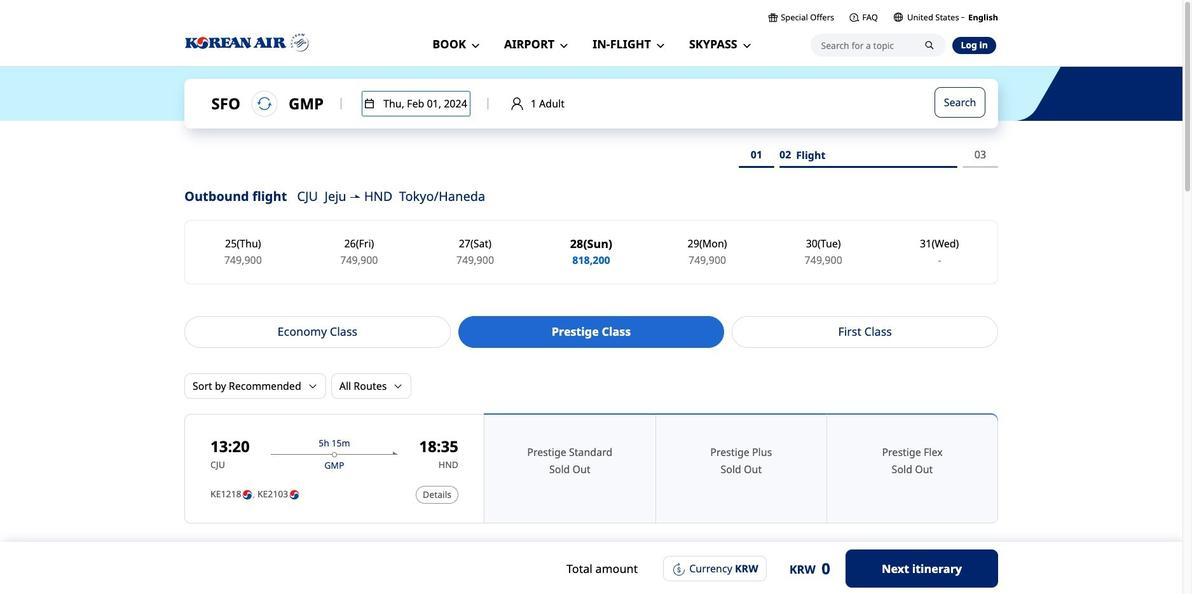 Task type: describe. For each thing, give the bounding box(es) containing it.
15:45 departure, 21:35 arrival,5h 50m required, gmp stopovers option group
[[485, 549, 999, 594]]

13:20 departure, 18:35 arrival,5h 15m required, gmp stopovers option group
[[485, 414, 999, 524]]



Task type: locate. For each thing, give the bounding box(es) containing it.
main content
[[0, 66, 1183, 594]]

tab list
[[184, 316, 999, 348]]

tab panel
[[184, 373, 999, 594]]



Task type: vqa. For each thing, say whether or not it's contained in the screenshot.
Search Type for Departure and Arrival group
no



